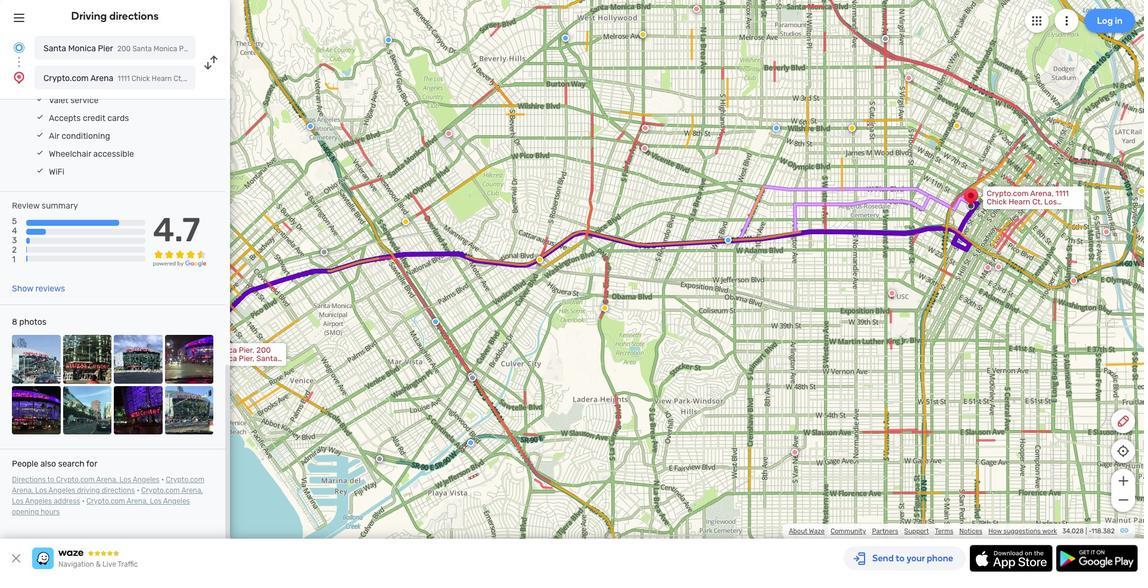 Task type: locate. For each thing, give the bounding box(es) containing it.
1 pier, from the top
[[239, 346, 255, 355]]

road closed image
[[905, 75, 912, 82], [641, 145, 648, 152], [1070, 277, 1078, 284], [889, 290, 896, 297], [792, 449, 799, 456]]

34.028
[[1063, 527, 1084, 535]]

crypto.com inside crypto.com arena, los angeles driving directions
[[166, 476, 204, 484]]

crypto.com for crypto.com arena
[[44, 73, 89, 83]]

search
[[58, 459, 84, 469]]

1 vertical spatial directions
[[102, 486, 135, 495]]

for
[[86, 459, 97, 469]]

arena, inside crypto.com arena, los angeles address
[[181, 486, 203, 495]]

terms link
[[935, 527, 954, 535]]

checkmark image left accepts
[[36, 113, 44, 121]]

show reviews
[[12, 284, 65, 294]]

crypto.com arena, los angeles address link
[[12, 486, 203, 505]]

valet
[[49, 95, 68, 105]]

navigation
[[58, 560, 94, 569]]

directions
[[12, 476, 46, 484]]

arena, inside crypto.com arena, los angeles opening hours
[[127, 497, 148, 505]]

1 vertical spatial accident image
[[321, 249, 328, 256]]

los down directions
[[35, 486, 47, 495]]

pier,
[[239, 346, 255, 355], [239, 354, 255, 363]]

santa monica pier
[[44, 44, 113, 54]]

1 vertical spatial checkmark image
[[36, 131, 44, 139]]

to
[[47, 476, 54, 484]]

image 3 of crypto.com arena, los angeles image
[[114, 335, 162, 384]]

support link
[[905, 527, 929, 535]]

0 vertical spatial accident image
[[469, 374, 476, 381]]

0 horizontal spatial accident image
[[321, 249, 328, 256]]

8 photos
[[12, 317, 46, 327]]

santa up monica,
[[188, 346, 209, 355]]

people also search for
[[12, 459, 97, 469]]

los for address
[[12, 497, 24, 505]]

8
[[12, 317, 17, 327]]

1 vertical spatial checkmark image
[[36, 148, 44, 157]]

arena, for crypto.com arena, los angeles opening hours
[[127, 497, 148, 505]]

directions to crypto.com arena, los angeles link
[[12, 476, 160, 484]]

santa
[[44, 44, 66, 54], [188, 346, 209, 355], [188, 354, 209, 363], [256, 354, 277, 363]]

image 2 of crypto.com arena, los angeles image
[[63, 335, 111, 384]]

directions inside crypto.com arena, los angeles driving directions
[[102, 486, 135, 495]]

partners
[[872, 527, 899, 535]]

angeles inside crypto.com arena, los angeles address
[[25, 497, 52, 505]]

address
[[54, 497, 80, 505]]

arena, inside crypto.com arena, los angeles driving directions
[[12, 486, 33, 495]]

crypto.com arena, los angeles opening hours link
[[12, 497, 190, 516]]

terms
[[935, 527, 954, 535]]

checkmark image left the wheelchair
[[36, 148, 44, 157]]

road closed image
[[693, 5, 700, 13], [642, 125, 649, 132], [445, 130, 452, 137], [1103, 228, 1110, 235], [995, 263, 1002, 271], [985, 264, 992, 271]]

crypto.com arena, los angeles driving directions
[[12, 476, 204, 495]]

0 vertical spatial checkmark image
[[36, 113, 44, 121]]

los up opening
[[12, 497, 24, 505]]

angeles
[[133, 476, 160, 484], [48, 486, 75, 495], [25, 497, 52, 505], [163, 497, 190, 505]]

waze
[[809, 527, 825, 535]]

1 checkmark image from the top
[[36, 113, 44, 121]]

directions up crypto.com arena, los angeles opening hours
[[102, 486, 135, 495]]

police image
[[385, 36, 392, 44], [307, 123, 314, 130], [725, 237, 732, 244], [432, 318, 439, 325]]

zoom in image
[[1116, 474, 1131, 488]]

directions up the santa monica pier button
[[109, 10, 159, 23]]

image 1 of crypto.com arena, los angeles image
[[12, 335, 60, 384]]

reviews
[[35, 284, 65, 294]]

image 8 of crypto.com arena, los angeles image
[[165, 386, 213, 435]]

checkmark image left wifi
[[36, 166, 44, 175]]

angeles inside crypto.com arena, los angeles driving directions
[[48, 486, 75, 495]]

santa monica pier, 200 santa monica pier, santa monica, ca 90401, usa
[[188, 346, 277, 371]]

image 6 of crypto.com arena, los angeles image
[[63, 386, 111, 435]]

accident image
[[469, 374, 476, 381], [376, 455, 383, 463]]

pencil image
[[1116, 414, 1131, 429]]

how
[[989, 527, 1002, 535]]

los for opening
[[150, 497, 162, 505]]

monica
[[68, 44, 96, 54], [211, 346, 237, 355], [211, 354, 237, 363]]

santa left ca
[[188, 354, 209, 363]]

los inside crypto.com arena, los angeles opening hours
[[150, 497, 162, 505]]

checkmark image left air
[[36, 131, 44, 139]]

checkmark image
[[36, 95, 44, 103], [36, 148, 44, 157]]

conditioning
[[61, 131, 110, 141]]

2 checkmark image from the top
[[36, 148, 44, 157]]

crypto.com for crypto.com arena, los angeles opening hours
[[86, 497, 125, 505]]

2 vertical spatial checkmark image
[[36, 166, 44, 175]]

image 7 of crypto.com arena, los angeles image
[[114, 386, 162, 435]]

community
[[831, 527, 866, 535]]

hazard image
[[640, 31, 647, 38], [954, 122, 961, 129], [849, 125, 856, 132], [1138, 188, 1144, 195], [402, 218, 409, 225], [601, 305, 609, 312]]

0 vertical spatial checkmark image
[[36, 95, 44, 103]]

opening
[[12, 508, 39, 516]]

accepts
[[49, 113, 81, 123]]

crypto.com arena, los angeles address
[[12, 486, 203, 505]]

checkmark image for wheelchair accessible
[[36, 148, 44, 157]]

0 horizontal spatial accident image
[[376, 455, 383, 463]]

credit
[[83, 113, 105, 123]]

directions to crypto.com arena, los angeles
[[12, 476, 160, 484]]

summary
[[42, 201, 78, 211]]

accepts credit cards
[[49, 113, 129, 123]]

monica for pier,
[[211, 346, 237, 355]]

santa right current location image
[[44, 44, 66, 54]]

crypto.com inside crypto.com arena, los angeles opening hours
[[86, 497, 125, 505]]

crypto.com arena button
[[35, 66, 195, 89]]

4.7
[[153, 210, 200, 250]]

crypto.com
[[44, 73, 89, 83], [56, 476, 95, 484], [166, 476, 204, 484], [141, 486, 180, 495], [86, 497, 125, 505]]

0 vertical spatial accident image
[[882, 35, 889, 42]]

angeles inside crypto.com arena, los angeles opening hours
[[163, 497, 190, 505]]

1 checkmark image from the top
[[36, 95, 44, 103]]

pier
[[98, 44, 113, 54]]

photos
[[19, 317, 46, 327]]

|
[[1086, 527, 1087, 535]]

1 horizontal spatial accident image
[[469, 374, 476, 381]]

checkmark image for air
[[36, 131, 44, 139]]

los inside crypto.com arena, los angeles driving directions
[[35, 486, 47, 495]]

200
[[256, 346, 271, 355]]

location image
[[12, 70, 26, 85]]

accident image
[[882, 35, 889, 42], [321, 249, 328, 256]]

los inside crypto.com arena, los angeles address
[[12, 497, 24, 505]]

santa right 90401,
[[256, 354, 277, 363]]

checkmark image
[[36, 113, 44, 121], [36, 131, 44, 139], [36, 166, 44, 175]]

monica for pier
[[68, 44, 96, 54]]

driving
[[71, 10, 107, 23]]

crypto.com inside button
[[44, 73, 89, 83]]

checkmark image for valet service
[[36, 95, 44, 103]]

crypto.com inside crypto.com arena, los angeles address
[[141, 486, 180, 495]]

monica inside button
[[68, 44, 96, 54]]

suggestions
[[1004, 527, 1041, 535]]

los for driving
[[35, 486, 47, 495]]

how suggestions work link
[[989, 527, 1057, 535]]

wheelchair accessible
[[49, 149, 134, 159]]

crypto.com for crypto.com arena, los angeles address
[[141, 486, 180, 495]]

crypto.com arena
[[44, 73, 113, 83]]

arena,
[[96, 476, 118, 484], [12, 486, 33, 495], [181, 486, 203, 495], [127, 497, 148, 505]]

partners link
[[872, 527, 899, 535]]

directions
[[109, 10, 159, 23], [102, 486, 135, 495]]

los
[[119, 476, 131, 484], [35, 486, 47, 495], [12, 497, 24, 505], [150, 497, 162, 505]]

arena, for crypto.com arena, los angeles driving directions
[[12, 486, 33, 495]]

notices link
[[960, 527, 983, 535]]

image 4 of crypto.com arena, los angeles image
[[165, 335, 213, 384]]

0 vertical spatial directions
[[109, 10, 159, 23]]

support
[[905, 527, 929, 535]]

los down crypto.com arena, los angeles driving directions
[[150, 497, 162, 505]]

angeles for address
[[25, 497, 52, 505]]

police image
[[562, 35, 569, 42], [773, 125, 780, 132], [468, 373, 475, 380], [467, 439, 474, 446]]

2 checkmark image from the top
[[36, 131, 44, 139]]

checkmark image left valet
[[36, 95, 44, 103]]



Task type: describe. For each thing, give the bounding box(es) containing it.
service
[[70, 95, 98, 105]]

traffic
[[118, 560, 138, 569]]

navigation & live traffic
[[58, 560, 138, 569]]

usa
[[256, 362, 272, 371]]

driving directions
[[71, 10, 159, 23]]

hours
[[41, 508, 60, 516]]

about waze link
[[789, 527, 825, 535]]

cards
[[107, 113, 129, 123]]

about waze community partners support terms notices how suggestions work 34.028 | -118.382
[[789, 527, 1115, 535]]

valet service
[[49, 95, 98, 105]]

review
[[12, 201, 40, 211]]

community link
[[831, 527, 866, 535]]

image 5 of crypto.com arena, los angeles image
[[12, 386, 60, 435]]

angeles for opening
[[163, 497, 190, 505]]

arena, for crypto.com arena, los angeles address
[[181, 486, 203, 495]]

wifi
[[49, 167, 64, 177]]

los up crypto.com arena, los angeles address link
[[119, 476, 131, 484]]

zoom out image
[[1116, 493, 1131, 507]]

1 horizontal spatial accident image
[[882, 35, 889, 42]]

5
[[12, 216, 17, 227]]

work
[[1043, 527, 1057, 535]]

1 vertical spatial accident image
[[376, 455, 383, 463]]

4
[[12, 226, 17, 236]]

118.382
[[1092, 527, 1115, 535]]

crypto.com arena, los angeles opening hours
[[12, 497, 190, 516]]

live
[[103, 560, 116, 569]]

crypto.com for crypto.com arena, los angeles driving directions
[[166, 476, 204, 484]]

review summary
[[12, 201, 78, 211]]

2
[[12, 245, 17, 255]]

2 pier, from the top
[[239, 354, 255, 363]]

hazard image
[[536, 256, 544, 263]]

crypto.com arena, los angeles driving directions link
[[12, 476, 204, 495]]

5 4 3 2 1
[[12, 216, 17, 265]]

show
[[12, 284, 33, 294]]

3 checkmark image from the top
[[36, 166, 44, 175]]

angeles for driving
[[48, 486, 75, 495]]

monica,
[[188, 362, 216, 371]]

1
[[12, 255, 15, 265]]

checkmark image for accepts
[[36, 113, 44, 121]]

also
[[40, 459, 56, 469]]

notices
[[960, 527, 983, 535]]

ca
[[218, 362, 228, 371]]

accessible
[[93, 149, 134, 159]]

3
[[12, 236, 17, 246]]

people
[[12, 459, 38, 469]]

current location image
[[12, 41, 26, 55]]

wheelchair
[[49, 149, 91, 159]]

air conditioning
[[49, 131, 110, 141]]

link image
[[1120, 526, 1129, 535]]

x image
[[9, 551, 23, 566]]

santa monica pier button
[[35, 36, 195, 60]]

&
[[96, 560, 101, 569]]

driving
[[77, 486, 100, 495]]

arena
[[90, 73, 113, 83]]

santa inside the santa monica pier button
[[44, 44, 66, 54]]

-
[[1089, 527, 1092, 535]]

air
[[49, 131, 59, 141]]

90401,
[[230, 362, 254, 371]]

about
[[789, 527, 808, 535]]



Task type: vqa. For each thing, say whether or not it's contained in the screenshot.
the bottommost South
no



